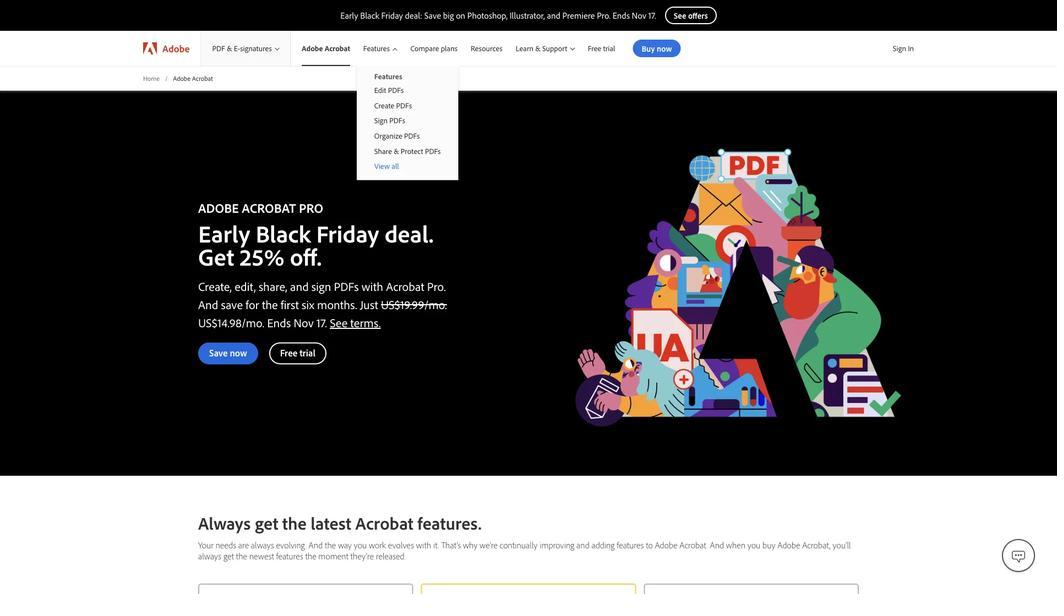 Task type: describe. For each thing, give the bounding box(es) containing it.
off.
[[290, 241, 322, 272]]

you'll
[[833, 540, 851, 551]]

evolves
[[388, 540, 414, 551]]

1 horizontal spatial get
[[255, 513, 278, 535]]

adobe acrobat link
[[291, 31, 357, 66]]

share & protect pdfs
[[375, 146, 441, 156]]

learn & support
[[516, 44, 568, 53]]

0 vertical spatial ends
[[613, 10, 630, 21]]

0 horizontal spatial trial
[[300, 347, 316, 359]]

on
[[456, 10, 466, 21]]

six
[[302, 297, 315, 312]]

why
[[463, 540, 478, 551]]

1 vertical spatial adobe acrobat
[[173, 74, 213, 82]]

compare
[[411, 44, 439, 53]]

improving
[[540, 540, 575, 551]]

months.
[[317, 297, 357, 312]]

just
[[360, 297, 378, 312]]

the left way
[[325, 540, 336, 551]]

features
[[276, 551, 303, 562]]

sign in
[[893, 44, 915, 53]]

and inside create, edit, share, and sign pdfs with acrobat pro. and save for the first six months. just
[[290, 279, 309, 294]]

create pdfs link
[[357, 98, 459, 113]]

premiere
[[563, 10, 595, 21]]

2 horizontal spatial and
[[710, 540, 725, 551]]

1 horizontal spatial nov
[[632, 10, 647, 21]]

when
[[727, 540, 746, 551]]

photoshop,
[[468, 10, 508, 21]]

sign pdfs
[[375, 116, 405, 125]]

edit pdfs link
[[357, 83, 459, 98]]

1 vertical spatial features
[[375, 72, 402, 81]]

.
[[262, 315, 265, 330]]

and inside create, edit, share, and sign pdfs with acrobat pro. and save for the first six months. just
[[198, 297, 218, 312]]

now
[[230, 347, 247, 359]]

newest
[[249, 551, 274, 562]]

see terms. link
[[330, 315, 381, 330]]

& for pdf
[[227, 44, 232, 53]]

edit
[[375, 85, 386, 95]]

share
[[375, 146, 392, 156]]

acrobat
[[242, 199, 296, 216]]

first
[[281, 297, 299, 312]]

friday for deal.
[[316, 218, 379, 249]]

home link
[[143, 74, 160, 83]]

1 vertical spatial save
[[209, 347, 228, 359]]

pro. inside create, edit, share, and sign pdfs with acrobat pro. and save for the first six months. just
[[427, 279, 446, 294]]

free for bottommost free trial link
[[280, 347, 298, 359]]

friday for deal:
[[382, 10, 403, 21]]

save now
[[209, 347, 247, 359]]

plans
[[441, 44, 458, 53]]

early black friday deal: save big on photoshop, illustrator, and premiere pro. ends nov 17.
[[341, 10, 657, 21]]

create, edit, share, and sign pdfs with acrobat pro. and save for the first six months. just
[[198, 279, 446, 312]]

for
[[246, 297, 259, 312]]

& for share
[[394, 146, 399, 156]]

organize
[[375, 131, 403, 141]]

your
[[198, 540, 214, 551]]

pro
[[299, 199, 323, 216]]

resources link
[[464, 31, 509, 66]]

pdf & e-signatures button
[[201, 31, 290, 66]]

create pdfs
[[375, 101, 412, 110]]

support
[[543, 44, 568, 53]]

are
[[238, 540, 249, 551]]

pdfs right protect
[[425, 146, 441, 156]]

share,
[[259, 279, 288, 294]]

create,
[[198, 279, 232, 294]]

always get the latest acrobat features. your needs are always evolving. and the way you work evolves with it. that's why we're continually improving and adding features to adobe acrobat. and when you buy adobe acrobat, you'll always get the newest features the moment they're released.
[[198, 513, 851, 562]]

acrobat inside always get the latest acrobat features. your needs are always evolving. and the way you work evolves with it. that's why we're continually improving and adding features to adobe acrobat. and when you buy adobe acrobat, you'll always get the newest features the moment they're released.
[[356, 513, 414, 535]]

25%
[[240, 241, 285, 272]]

1 vertical spatial free trial link
[[269, 343, 327, 365]]

0 vertical spatial trial
[[604, 44, 616, 53]]

in
[[909, 44, 915, 53]]

sign
[[312, 279, 331, 294]]

sign pdfs link
[[357, 113, 459, 128]]

we're
[[480, 540, 498, 551]]

2 you from the left
[[748, 540, 761, 551]]

terms.
[[351, 315, 381, 330]]

adding
[[592, 540, 615, 551]]

signatures
[[240, 44, 272, 53]]

the left "newest" on the left of page
[[236, 551, 247, 562]]

get
[[198, 241, 234, 272]]

learn
[[516, 44, 534, 53]]

1 horizontal spatial save
[[425, 10, 441, 21]]

features.
[[418, 513, 482, 535]]

0 vertical spatial free trial
[[588, 44, 616, 53]]

create
[[375, 101, 395, 110]]

1 horizontal spatial and
[[309, 540, 323, 551]]

sign for sign in
[[893, 44, 907, 53]]

latest
[[311, 513, 352, 535]]

big
[[443, 10, 454, 21]]

compare plans
[[411, 44, 458, 53]]

pdfs for organize pdfs
[[404, 131, 420, 141]]

0 vertical spatial 17.
[[649, 10, 657, 21]]

pdfs for sign pdfs
[[390, 116, 405, 125]]

with inside create, edit, share, and sign pdfs with acrobat pro. and save for the first six months. just
[[362, 279, 384, 294]]

always
[[198, 513, 251, 535]]

0 vertical spatial pro.
[[597, 10, 611, 21]]

get 25% off.
[[198, 241, 322, 272]]

with inside always get the latest acrobat features. your needs are always evolving. and the way you work evolves with it. that's why we're continually improving and adding features to adobe acrobat. and when you buy adobe acrobat, you'll always get the newest features the moment they're released.
[[416, 540, 431, 551]]

features button
[[357, 31, 404, 66]]

pdfs for create pdfs
[[396, 101, 412, 110]]

and inside always get the latest acrobat features. your needs are always evolving. and the way you work evolves with it. that's why we're continually improving and adding features to adobe acrobat. and when you buy adobe acrobat, you'll always get the newest features the moment they're released.
[[577, 540, 590, 551]]

17. inside us$19.99/mo. us$14.98/mo . ends nov 17. see terms.
[[317, 315, 327, 330]]



Task type: locate. For each thing, give the bounding box(es) containing it.
black up the 'features' 'dropdown button'
[[360, 10, 380, 21]]

pdfs
[[388, 85, 404, 95], [396, 101, 412, 110], [390, 116, 405, 125], [404, 131, 420, 141], [425, 146, 441, 156], [334, 279, 359, 294]]

ends inside us$19.99/mo. us$14.98/mo . ends nov 17. see terms.
[[267, 315, 291, 330]]

0 vertical spatial free trial link
[[582, 31, 622, 66]]

the right for
[[262, 297, 278, 312]]

share & protect pdfs link
[[357, 143, 459, 159]]

black down acrobat
[[256, 218, 311, 249]]

always left are
[[198, 551, 221, 562]]

pro. up the us$19.99/mo.
[[427, 279, 446, 294]]

and down 'create,'
[[198, 297, 218, 312]]

1 horizontal spatial free trial link
[[582, 31, 622, 66]]

way
[[338, 540, 352, 551]]

get
[[255, 513, 278, 535], [223, 551, 234, 562]]

that's
[[441, 540, 461, 551]]

you
[[354, 540, 367, 551], [748, 540, 761, 551]]

0 vertical spatial and
[[547, 10, 561, 21]]

acrobat up work
[[356, 513, 414, 535]]

0 horizontal spatial and
[[290, 279, 309, 294]]

early for early black friday deal: save big on photoshop, illustrator, and premiere pro. ends nov 17.
[[341, 10, 358, 21]]

0 vertical spatial friday
[[382, 10, 403, 21]]

1 horizontal spatial ends
[[613, 10, 630, 21]]

sign for sign pdfs
[[375, 116, 388, 125]]

always
[[251, 540, 274, 551], [198, 551, 221, 562]]

edit pdfs
[[375, 85, 404, 95]]

1 horizontal spatial 17.
[[649, 10, 657, 21]]

0 horizontal spatial and
[[198, 297, 218, 312]]

0 horizontal spatial always
[[198, 551, 221, 562]]

0 vertical spatial sign
[[893, 44, 907, 53]]

pdfs up create pdfs
[[388, 85, 404, 95]]

early for early black friday deal.
[[198, 218, 250, 249]]

and left adding
[[577, 540, 590, 551]]

evolving.
[[276, 540, 307, 551]]

free trial
[[588, 44, 616, 53], [280, 347, 316, 359]]

0 horizontal spatial with
[[362, 279, 384, 294]]

early black friday deal.
[[198, 218, 434, 249]]

0 horizontal spatial free trial
[[280, 347, 316, 359]]

pdf & e-signatures
[[212, 44, 272, 53]]

0 vertical spatial nov
[[632, 10, 647, 21]]

pdfs up months.
[[334, 279, 359, 294]]

view all link
[[357, 159, 459, 174]]

1 horizontal spatial free
[[588, 44, 602, 53]]

adobe acrobat down pdf
[[173, 74, 213, 82]]

and
[[198, 297, 218, 312], [309, 540, 323, 551], [710, 540, 725, 551]]

0 horizontal spatial get
[[223, 551, 234, 562]]

acrobat left the 'features' 'dropdown button'
[[325, 44, 350, 53]]

1 vertical spatial trial
[[300, 347, 316, 359]]

1 vertical spatial pro.
[[427, 279, 446, 294]]

buy
[[763, 540, 776, 551]]

learn & support button
[[509, 31, 582, 66]]

pdfs for edit pdfs
[[388, 85, 404, 95]]

you right way
[[354, 540, 367, 551]]

& left e-
[[227, 44, 232, 53]]

1 horizontal spatial free trial
[[588, 44, 616, 53]]

free trial down us$19.99/mo. us$14.98/mo . ends nov 17. see terms.
[[280, 347, 316, 359]]

1 horizontal spatial adobe acrobat
[[302, 44, 350, 53]]

ends
[[613, 10, 630, 21], [267, 315, 291, 330]]

trial right support
[[604, 44, 616, 53]]

0 horizontal spatial adobe acrobat
[[173, 74, 213, 82]]

1 vertical spatial and
[[290, 279, 309, 294]]

nov inside us$19.99/mo. us$14.98/mo . ends nov 17. see terms.
[[294, 315, 314, 330]]

1 vertical spatial friday
[[316, 218, 379, 249]]

0 vertical spatial save
[[425, 10, 441, 21]]

the up evolving. at the left of the page
[[283, 513, 307, 535]]

0 vertical spatial with
[[362, 279, 384, 294]]

1 horizontal spatial friday
[[382, 10, 403, 21]]

features to
[[617, 540, 653, 551]]

you left buy
[[748, 540, 761, 551]]

sign in button
[[891, 39, 917, 58]]

& for learn
[[536, 44, 541, 53]]

features up edit pdfs
[[375, 72, 402, 81]]

adobe
[[163, 42, 190, 55], [302, 44, 323, 53], [173, 74, 191, 82], [655, 540, 678, 551], [778, 540, 801, 551]]

resources
[[471, 44, 503, 53]]

0 vertical spatial get
[[255, 513, 278, 535]]

continually
[[500, 540, 538, 551]]

all
[[392, 161, 399, 171]]

1 horizontal spatial trial
[[604, 44, 616, 53]]

friday down pro
[[316, 218, 379, 249]]

1 horizontal spatial early
[[341, 10, 358, 21]]

acrobat
[[325, 44, 350, 53], [192, 74, 213, 82], [386, 279, 425, 294], [356, 513, 414, 535]]

black
[[360, 10, 380, 21], [256, 218, 311, 249]]

and left premiere
[[547, 10, 561, 21]]

see
[[330, 315, 348, 330]]

pdfs inside create, edit, share, and sign pdfs with acrobat pro. and save for the first six months. just
[[334, 279, 359, 294]]

it.
[[434, 540, 439, 551]]

the
[[262, 297, 278, 312], [283, 513, 307, 535], [325, 540, 336, 551], [236, 551, 247, 562], [305, 551, 317, 562]]

0 horizontal spatial 17.
[[317, 315, 327, 330]]

pro.
[[597, 10, 611, 21], [427, 279, 446, 294]]

black for early black friday deal: save big on photoshop, illustrator, and premiere pro. ends nov 17.
[[360, 10, 380, 21]]

free for free trial link to the top
[[588, 44, 602, 53]]

& right share
[[394, 146, 399, 156]]

acrobat down pdf
[[192, 74, 213, 82]]

adobe acrobat left the 'features' 'dropdown button'
[[302, 44, 350, 53]]

and up six
[[290, 279, 309, 294]]

1 horizontal spatial always
[[251, 540, 274, 551]]

17.
[[649, 10, 657, 21], [317, 315, 327, 330]]

0 horizontal spatial ends
[[267, 315, 291, 330]]

acrobat,
[[803, 540, 831, 551]]

friday
[[382, 10, 403, 21], [316, 218, 379, 249]]

1 horizontal spatial sign
[[893, 44, 907, 53]]

with left it.
[[416, 540, 431, 551]]

save
[[425, 10, 441, 21], [209, 347, 228, 359]]

free
[[588, 44, 602, 53], [280, 347, 298, 359]]

0 horizontal spatial free
[[280, 347, 298, 359]]

1 you from the left
[[354, 540, 367, 551]]

organize pdfs
[[375, 131, 420, 141]]

sign inside button
[[893, 44, 907, 53]]

acrobat up the us$19.99/mo.
[[386, 279, 425, 294]]

acrobat.
[[680, 540, 708, 551]]

early down adobe
[[198, 218, 250, 249]]

1 horizontal spatial black
[[360, 10, 380, 21]]

home
[[143, 74, 160, 82]]

save left now
[[209, 347, 228, 359]]

free down first
[[280, 347, 298, 359]]

edit,
[[235, 279, 256, 294]]

features up "edit"
[[364, 44, 390, 53]]

free down premiere
[[588, 44, 602, 53]]

pdfs up protect
[[404, 131, 420, 141]]

us$14.98/mo
[[198, 315, 262, 330]]

pro. right premiere
[[597, 10, 611, 21]]

0 vertical spatial early
[[341, 10, 358, 21]]

1 vertical spatial black
[[256, 218, 311, 249]]

get up evolving. at the left of the page
[[255, 513, 278, 535]]

0 vertical spatial features
[[364, 44, 390, 53]]

and left when
[[710, 540, 725, 551]]

protect
[[401, 146, 423, 156]]

1 vertical spatial free trial
[[280, 347, 316, 359]]

trial down us$19.99/mo. us$14.98/mo . ends nov 17. see terms.
[[300, 347, 316, 359]]

illustrator,
[[510, 10, 545, 21]]

ends right premiere
[[613, 10, 630, 21]]

1 vertical spatial with
[[416, 540, 431, 551]]

they're
[[351, 551, 374, 562]]

1 horizontal spatial &
[[394, 146, 399, 156]]

free trial link down premiere
[[582, 31, 622, 66]]

2 horizontal spatial and
[[577, 540, 590, 551]]

us$19.99/mo. us$14.98/mo . ends nov 17. see terms.
[[198, 297, 447, 330]]

moment
[[319, 551, 349, 562]]

0 horizontal spatial nov
[[294, 315, 314, 330]]

pdfs inside "link"
[[404, 131, 420, 141]]

the inside create, edit, share, and sign pdfs with acrobat pro. and save for the first six months. just
[[262, 297, 278, 312]]

1 horizontal spatial and
[[547, 10, 561, 21]]

get left are
[[223, 551, 234, 562]]

work
[[369, 540, 386, 551]]

0 horizontal spatial black
[[256, 218, 311, 249]]

deal:
[[405, 10, 423, 21]]

adobe acrobat pro
[[198, 199, 323, 216]]

0 vertical spatial free
[[588, 44, 602, 53]]

and right evolving. at the left of the page
[[309, 540, 323, 551]]

acrobat inside create, edit, share, and sign pdfs with acrobat pro. and save for the first six months. just
[[386, 279, 425, 294]]

view all
[[375, 161, 399, 171]]

with
[[362, 279, 384, 294], [416, 540, 431, 551]]

organize pdfs link
[[357, 128, 459, 143]]

pdfs down edit pdfs link
[[396, 101, 412, 110]]

the right features
[[305, 551, 317, 562]]

1 vertical spatial ends
[[267, 315, 291, 330]]

features inside 'dropdown button'
[[364, 44, 390, 53]]

1 horizontal spatial with
[[416, 540, 431, 551]]

save
[[221, 297, 243, 312]]

pdf
[[212, 44, 225, 53]]

0 horizontal spatial save
[[209, 347, 228, 359]]

compare plans link
[[404, 31, 464, 66]]

1 vertical spatial get
[[223, 551, 234, 562]]

& right learn
[[536, 44, 541, 53]]

0 horizontal spatial friday
[[316, 218, 379, 249]]

adobe
[[198, 199, 239, 216]]

pdfs up organize pdfs on the top of page
[[390, 116, 405, 125]]

save left the big
[[425, 10, 441, 21]]

1 vertical spatial sign
[[375, 116, 388, 125]]

1 vertical spatial free
[[280, 347, 298, 359]]

free trial down premiere
[[588, 44, 616, 53]]

1 horizontal spatial you
[[748, 540, 761, 551]]

early
[[341, 10, 358, 21], [198, 218, 250, 249]]

0 vertical spatial adobe acrobat
[[302, 44, 350, 53]]

with up the just
[[362, 279, 384, 294]]

features
[[364, 44, 390, 53], [375, 72, 402, 81]]

2 horizontal spatial &
[[536, 44, 541, 53]]

1 vertical spatial 17.
[[317, 315, 327, 330]]

deal.
[[385, 218, 434, 249]]

2 vertical spatial and
[[577, 540, 590, 551]]

0 horizontal spatial free trial link
[[269, 343, 327, 365]]

adobe acrobat
[[302, 44, 350, 53], [173, 74, 213, 82]]

0 horizontal spatial &
[[227, 44, 232, 53]]

always right are
[[251, 540, 274, 551]]

view
[[375, 161, 390, 171]]

friday left deal:
[[382, 10, 403, 21]]

0 horizontal spatial pro.
[[427, 279, 446, 294]]

early up adobe acrobat link
[[341, 10, 358, 21]]

1 vertical spatial nov
[[294, 315, 314, 330]]

0 vertical spatial black
[[360, 10, 380, 21]]

free trial link down us$19.99/mo. us$14.98/mo . ends nov 17. see terms.
[[269, 343, 327, 365]]

sign left in at the right top of page
[[893, 44, 907, 53]]

black for early black friday deal.
[[256, 218, 311, 249]]

0 horizontal spatial you
[[354, 540, 367, 551]]

1 vertical spatial early
[[198, 218, 250, 249]]

0 horizontal spatial sign
[[375, 116, 388, 125]]

needs
[[216, 540, 236, 551]]

sign down create
[[375, 116, 388, 125]]

1 horizontal spatial pro.
[[597, 10, 611, 21]]

ends right .
[[267, 315, 291, 330]]

0 horizontal spatial early
[[198, 218, 250, 249]]



Task type: vqa. For each thing, say whether or not it's contained in the screenshot.
the
yes



